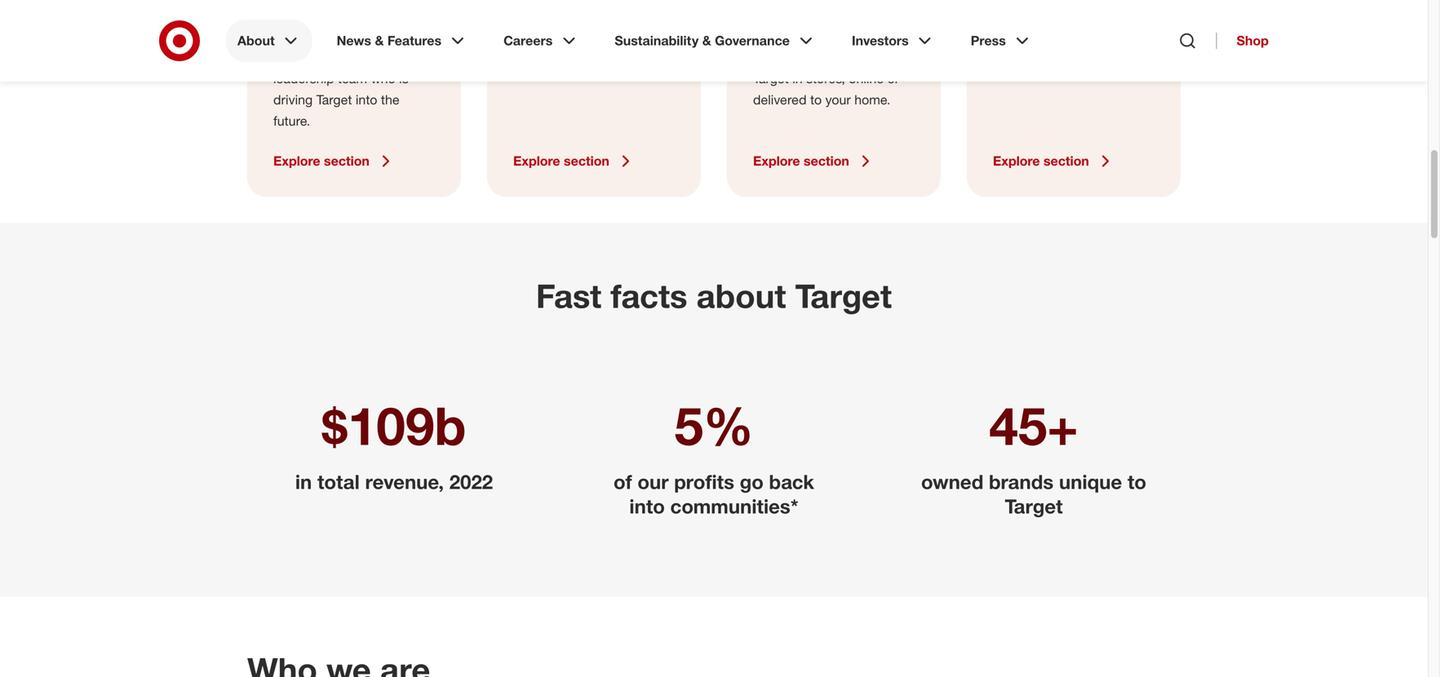 Task type: vqa. For each thing, say whether or not it's contained in the screenshot.
Job Search group
no



Task type: locate. For each thing, give the bounding box(es) containing it.
explore
[[273, 153, 320, 169], [513, 153, 560, 169], [753, 153, 800, 169], [993, 153, 1040, 169]]

of down company
[[333, 28, 344, 44]]

founders.
[[370, 28, 425, 44]]

& for governance
[[702, 33, 711, 49]]

governance
[[715, 33, 790, 49]]

in
[[273, 7, 284, 23], [793, 71, 803, 87], [295, 470, 312, 494]]

1 horizontal spatial brands
[[989, 470, 1054, 494]]

to right unique
[[1128, 470, 1147, 494]]

our
[[787, 0, 806, 2], [287, 7, 306, 23], [348, 28, 367, 44], [847, 28, 866, 44], [638, 470, 669, 494]]

company
[[310, 7, 364, 23]]

shop
[[850, 49, 879, 65]]

2 explore from the left
[[513, 153, 560, 169]]

1 horizontal spatial and
[[411, 7, 433, 23]]

back
[[769, 470, 814, 494]]

is
[[383, 0, 392, 2], [399, 71, 409, 87]]

45+
[[989, 394, 1079, 457]]

to left your
[[810, 92, 822, 108]]

1 explore section link from the left
[[273, 151, 435, 171]]

is right who
[[399, 71, 409, 87]]

in down 'you'
[[793, 71, 803, 87]]

explore section link
[[273, 151, 435, 171], [513, 151, 675, 171], [753, 151, 915, 171], [993, 151, 1155, 171]]

the
[[862, 7, 881, 23], [273, 28, 292, 44], [406, 49, 424, 65], [381, 92, 400, 108]]

1 vertical spatial and
[[347, 49, 369, 65]]

who we are today is rooted in our company history and the vision of our founders. learn more, and meet the leadership team who is driving target into the future.
[[273, 0, 434, 129]]

0 vertical spatial into
[[356, 92, 377, 108]]

the down only-
[[862, 7, 881, 23]]

into
[[356, 92, 377, 108], [630, 495, 665, 518]]

0 vertical spatial of
[[333, 28, 344, 44]]

4 explore section from the left
[[993, 153, 1089, 169]]

rooted
[[396, 0, 434, 2]]

at-
[[896, 0, 912, 2]]

0 vertical spatial in
[[273, 7, 284, 23]]

in down who
[[273, 7, 284, 23]]

0 vertical spatial and
[[411, 7, 433, 23]]

1 & from the left
[[375, 33, 384, 49]]

brands
[[803, 28, 843, 44], [989, 470, 1054, 494]]

driving
[[273, 92, 313, 108]]

is up 'history'
[[383, 0, 392, 2]]

1 section from the left
[[324, 153, 370, 169]]

explore section
[[273, 153, 370, 169], [513, 153, 610, 169], [753, 153, 849, 169], [993, 153, 1089, 169]]

the down who
[[381, 92, 400, 108]]

brands inside owned brands unique to target
[[989, 470, 1054, 494]]

& for features
[[375, 33, 384, 49]]

go
[[740, 470, 764, 494]]

and
[[411, 7, 433, 23], [347, 49, 369, 65]]

3 section from the left
[[804, 153, 849, 169]]

1 horizontal spatial in
[[295, 470, 312, 494]]

0 horizontal spatial into
[[356, 92, 377, 108]]

from
[[753, 0, 783, 2]]

of
[[333, 28, 344, 44], [614, 470, 632, 494]]

our up offerings
[[787, 0, 806, 2]]

our down who
[[287, 7, 306, 23]]

and down rooted
[[411, 7, 433, 23]]

1 horizontal spatial of
[[614, 470, 632, 494]]

1 vertical spatial of
[[614, 470, 632, 494]]

0 horizontal spatial in
[[273, 7, 284, 23]]

owned brands unique to target
[[921, 470, 1147, 518]]

who
[[273, 0, 300, 2]]

0 horizontal spatial &
[[375, 33, 384, 49]]

4 explore section link from the left
[[993, 151, 1155, 171]]

section
[[324, 153, 370, 169], [564, 153, 610, 169], [804, 153, 849, 169], [1044, 153, 1089, 169]]

news & features link
[[325, 20, 479, 62]]

leadership
[[273, 71, 334, 87]]

our down company
[[348, 28, 367, 44]]

of inside who we are today is rooted in our company history and the vision of our founders. learn more, and meet the leadership team who is driving target into the future.
[[333, 28, 344, 44]]

facts
[[611, 276, 688, 316]]

about
[[697, 276, 786, 316]]

1 explore section from the left
[[273, 153, 370, 169]]

1 horizontal spatial to
[[847, 7, 859, 23]]

delivered
[[753, 92, 807, 108]]

our inside "of our profits go back into communities*"
[[638, 470, 669, 494]]

2 explore section link from the left
[[513, 151, 675, 171]]

team
[[338, 71, 367, 87]]

target
[[753, 7, 789, 23], [753, 71, 789, 87], [316, 92, 352, 108], [795, 276, 892, 316], [1005, 495, 1063, 518]]

2022
[[449, 470, 493, 494]]

0 horizontal spatial of
[[333, 28, 344, 44]]

0 vertical spatial to
[[847, 7, 859, 23]]

2 horizontal spatial to
[[1128, 470, 1147, 494]]

the down features
[[406, 49, 424, 65]]

investors
[[852, 33, 909, 49]]

vision
[[296, 28, 329, 44]]

1 vertical spatial into
[[630, 495, 665, 518]]

of inside "of our profits go back into communities*"
[[614, 470, 632, 494]]

0 vertical spatial is
[[383, 0, 392, 2]]

& left the governance
[[702, 33, 711, 49]]

our left profits
[[638, 470, 669, 494]]

&
[[375, 33, 384, 49], [702, 33, 711, 49]]

1 horizontal spatial is
[[399, 71, 409, 87]]

revenue,
[[365, 470, 444, 494]]

1 vertical spatial in
[[793, 71, 803, 87]]

2 vertical spatial to
[[1128, 470, 1147, 494]]

1 horizontal spatial into
[[630, 495, 665, 518]]

0 horizontal spatial brands
[[803, 28, 843, 44]]

guests
[[870, 28, 909, 44]]

brands inside 'from our exclusive only-at- target offerings to the national brands our guests expect, you can shop target in stores, online or delivered to your home.'
[[803, 28, 843, 44]]

target inside who we are today is rooted in our company history and the vision of our founders. learn more, and meet the leadership team who is driving target into the future.
[[316, 92, 352, 108]]

of left profits
[[614, 470, 632, 494]]

about link
[[226, 20, 312, 62]]

meet
[[372, 49, 402, 65]]

to inside owned brands unique to target
[[1128, 470, 1147, 494]]

learn
[[273, 49, 306, 65]]

national
[[753, 28, 799, 44]]

in left total
[[295, 470, 312, 494]]

brands down offerings
[[803, 28, 843, 44]]

1 vertical spatial to
[[810, 92, 822, 108]]

profits
[[674, 470, 734, 494]]

4 explore from the left
[[993, 153, 1040, 169]]

shop
[[1237, 33, 1269, 49]]

0 horizontal spatial is
[[383, 0, 392, 2]]

and down news
[[347, 49, 369, 65]]

1 vertical spatial brands
[[989, 470, 1054, 494]]

we
[[304, 0, 321, 2]]

1 vertical spatial is
[[399, 71, 409, 87]]

of our profits go back into communities*
[[614, 470, 814, 518]]

to down exclusive
[[847, 7, 859, 23]]

& up meet
[[375, 33, 384, 49]]

0 horizontal spatial and
[[347, 49, 369, 65]]

features
[[388, 33, 442, 49]]

1 horizontal spatial &
[[702, 33, 711, 49]]

3 explore from the left
[[753, 153, 800, 169]]

total
[[317, 470, 360, 494]]

0 vertical spatial brands
[[803, 28, 843, 44]]

to
[[847, 7, 859, 23], [810, 92, 822, 108], [1128, 470, 1147, 494]]

2 & from the left
[[702, 33, 711, 49]]

2 horizontal spatial in
[[793, 71, 803, 87]]

careers
[[504, 33, 553, 49]]

press
[[971, 33, 1006, 49]]

brands down 45+
[[989, 470, 1054, 494]]

our up shop
[[847, 28, 866, 44]]

future.
[[273, 113, 310, 129]]



Task type: describe. For each thing, give the bounding box(es) containing it.
1 explore from the left
[[273, 153, 320, 169]]

from our exclusive only-at- target offerings to the national brands our guests expect, you can shop target in stores, online or delivered to your home.
[[753, 0, 912, 108]]

investors link
[[841, 20, 946, 62]]

the inside 'from our exclusive only-at- target offerings to the national brands our guests expect, you can shop target in stores, online or delivered to your home.'
[[862, 7, 881, 23]]

into inside who we are today is rooted in our company history and the vision of our founders. learn more, and meet the leadership team who is driving target into the future.
[[356, 92, 377, 108]]

sustainability & governance link
[[603, 20, 827, 62]]

home.
[[855, 92, 891, 108]]

are
[[324, 0, 343, 2]]

online
[[849, 71, 884, 87]]

stores,
[[806, 71, 845, 87]]

can
[[825, 49, 846, 65]]

target inside owned brands unique to target
[[1005, 495, 1063, 518]]

your
[[826, 92, 851, 108]]

3 explore section from the left
[[753, 153, 849, 169]]

4 section from the left
[[1044, 153, 1089, 169]]

communities*
[[670, 495, 799, 518]]

more,
[[310, 49, 343, 65]]

about
[[237, 33, 275, 49]]

unique
[[1059, 470, 1122, 494]]

today
[[346, 0, 379, 2]]

fast facts about target
[[536, 276, 892, 316]]

or
[[888, 71, 899, 87]]

5%
[[675, 394, 754, 457]]

news
[[337, 33, 371, 49]]

expect,
[[753, 49, 796, 65]]

0 horizontal spatial to
[[810, 92, 822, 108]]

2 vertical spatial in
[[295, 470, 312, 494]]

$109b
[[322, 394, 466, 457]]

news & features
[[337, 33, 442, 49]]

only-
[[867, 0, 896, 2]]

in inside who we are today is rooted in our company history and the vision of our founders. learn more, and meet the leadership team who is driving target into the future.
[[273, 7, 284, 23]]

offerings
[[793, 7, 843, 23]]

2 explore section from the left
[[513, 153, 610, 169]]

fast
[[536, 276, 602, 316]]

careers link
[[492, 20, 590, 62]]

exclusive
[[810, 0, 863, 2]]

the up the learn
[[273, 28, 292, 44]]

in inside 'from our exclusive only-at- target offerings to the national brands our guests expect, you can shop target in stores, online or delivered to your home.'
[[793, 71, 803, 87]]

sustainability
[[615, 33, 699, 49]]

sustainability & governance
[[615, 33, 790, 49]]

in total revenue, 2022
[[295, 470, 493, 494]]

history
[[368, 7, 407, 23]]

into inside "of our profits go back into communities*"
[[630, 495, 665, 518]]

shop link
[[1216, 33, 1269, 49]]

you
[[800, 49, 821, 65]]

press link
[[959, 20, 1044, 62]]

who
[[371, 71, 396, 87]]

2 section from the left
[[564, 153, 610, 169]]

owned
[[921, 470, 984, 494]]

3 explore section link from the left
[[753, 151, 915, 171]]



